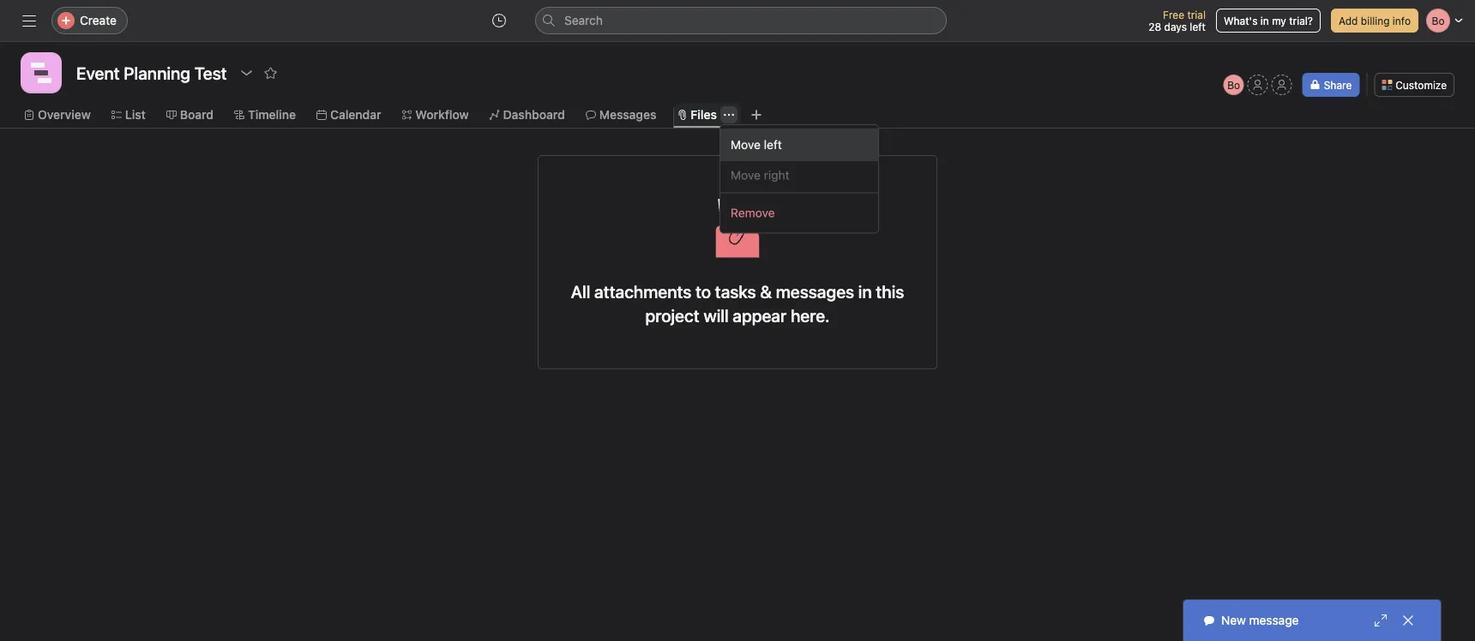 Task type: describe. For each thing, give the bounding box(es) containing it.
tab actions image
[[724, 110, 734, 120]]

workflow link
[[402, 105, 469, 124]]

project
[[645, 305, 700, 325]]

what's in my trial?
[[1224, 15, 1313, 27]]

search button
[[535, 7, 947, 34]]

create button
[[51, 7, 128, 34]]

days
[[1164, 21, 1187, 33]]

new message
[[1221, 614, 1299, 628]]

move right menu item
[[720, 161, 878, 189]]

close image
[[1401, 614, 1415, 628]]

appear here.
[[733, 305, 830, 325]]

to
[[696, 281, 711, 301]]

move for move left
[[731, 138, 761, 152]]

in inside button
[[1260, 15, 1269, 27]]

share
[[1324, 79, 1352, 91]]

show options image
[[240, 66, 253, 80]]

trial?
[[1289, 15, 1313, 27]]

move for move right
[[731, 168, 761, 182]]

dashboard link
[[489, 105, 565, 124]]

list
[[125, 108, 146, 122]]

messages link
[[586, 105, 656, 124]]

history image
[[492, 14, 506, 27]]

add
[[1339, 15, 1358, 27]]

calendar link
[[316, 105, 381, 124]]

free
[[1163, 9, 1184, 21]]

all attachments to tasks & messages in this project will appear here.
[[571, 281, 904, 325]]

search list box
[[535, 7, 947, 34]]

share button
[[1302, 73, 1360, 97]]

this
[[876, 281, 904, 301]]

dashboard
[[503, 108, 565, 122]]

board
[[180, 108, 214, 122]]

overview link
[[24, 105, 91, 124]]

tasks
[[715, 281, 756, 301]]

attachments
[[594, 281, 692, 301]]

28
[[1149, 21, 1161, 33]]

timeline
[[248, 108, 296, 122]]

right
[[764, 168, 790, 182]]

files link
[[677, 105, 717, 124]]

free trial 28 days left
[[1149, 9, 1206, 33]]

move right
[[731, 168, 790, 182]]

create
[[80, 13, 117, 27]]

expand sidebar image
[[22, 14, 36, 27]]

what's in my trial? button
[[1216, 9, 1321, 33]]



Task type: locate. For each thing, give the bounding box(es) containing it.
&
[[760, 281, 772, 301]]

1 vertical spatial left
[[764, 138, 782, 152]]

expand new message image
[[1374, 614, 1388, 628]]

1 horizontal spatial left
[[1190, 21, 1206, 33]]

add tab image
[[749, 108, 763, 122]]

will
[[704, 305, 729, 325]]

move inside menu item
[[731, 168, 761, 182]]

in left "my"
[[1260, 15, 1269, 27]]

1 move from the top
[[731, 138, 761, 152]]

0 vertical spatial move
[[731, 138, 761, 152]]

list link
[[111, 105, 146, 124]]

customize button
[[1374, 73, 1454, 97]]

left up right
[[764, 138, 782, 152]]

in left this
[[858, 281, 872, 301]]

remove
[[731, 206, 775, 220]]

left right days
[[1190, 21, 1206, 33]]

add to starred image
[[264, 66, 278, 80]]

what's
[[1224, 15, 1258, 27]]

bo
[[1227, 79, 1240, 91]]

my
[[1272, 15, 1286, 27]]

calendar
[[330, 108, 381, 122]]

billing
[[1361, 15, 1390, 27]]

messages
[[776, 281, 854, 301]]

1 vertical spatial in
[[858, 281, 872, 301]]

0 horizontal spatial left
[[764, 138, 782, 152]]

workflow
[[415, 108, 469, 122]]

bo button
[[1224, 75, 1244, 95]]

customize
[[1396, 79, 1447, 91]]

board link
[[166, 105, 214, 124]]

move inside menu item
[[731, 138, 761, 152]]

move
[[731, 138, 761, 152], [731, 168, 761, 182]]

None text field
[[72, 57, 231, 88]]

1 vertical spatial move
[[731, 168, 761, 182]]

0 vertical spatial in
[[1260, 15, 1269, 27]]

add billing info
[[1339, 15, 1411, 27]]

files
[[691, 108, 717, 122]]

move down add tab "image"
[[731, 138, 761, 152]]

left
[[1190, 21, 1206, 33], [764, 138, 782, 152]]

search
[[564, 13, 603, 27]]

all
[[571, 281, 590, 301]]

move left
[[731, 138, 782, 152]]

2 move from the top
[[731, 168, 761, 182]]

add billing info button
[[1331, 9, 1418, 33]]

0 vertical spatial left
[[1190, 21, 1206, 33]]

messages
[[599, 108, 656, 122]]

left inside menu item
[[764, 138, 782, 152]]

trial
[[1187, 9, 1206, 21]]

0 horizontal spatial in
[[858, 281, 872, 301]]

left inside 'free trial 28 days left'
[[1190, 21, 1206, 33]]

in
[[1260, 15, 1269, 27], [858, 281, 872, 301]]

timeline image
[[31, 63, 51, 83]]

timeline link
[[234, 105, 296, 124]]

in inside all attachments to tasks & messages in this project will appear here.
[[858, 281, 872, 301]]

move left right
[[731, 168, 761, 182]]

move left menu item
[[720, 129, 878, 161]]

info
[[1393, 15, 1411, 27]]

overview
[[38, 108, 91, 122]]

1 horizontal spatial in
[[1260, 15, 1269, 27]]



Task type: vqa. For each thing, say whether or not it's contained in the screenshot.
My tasks
no



